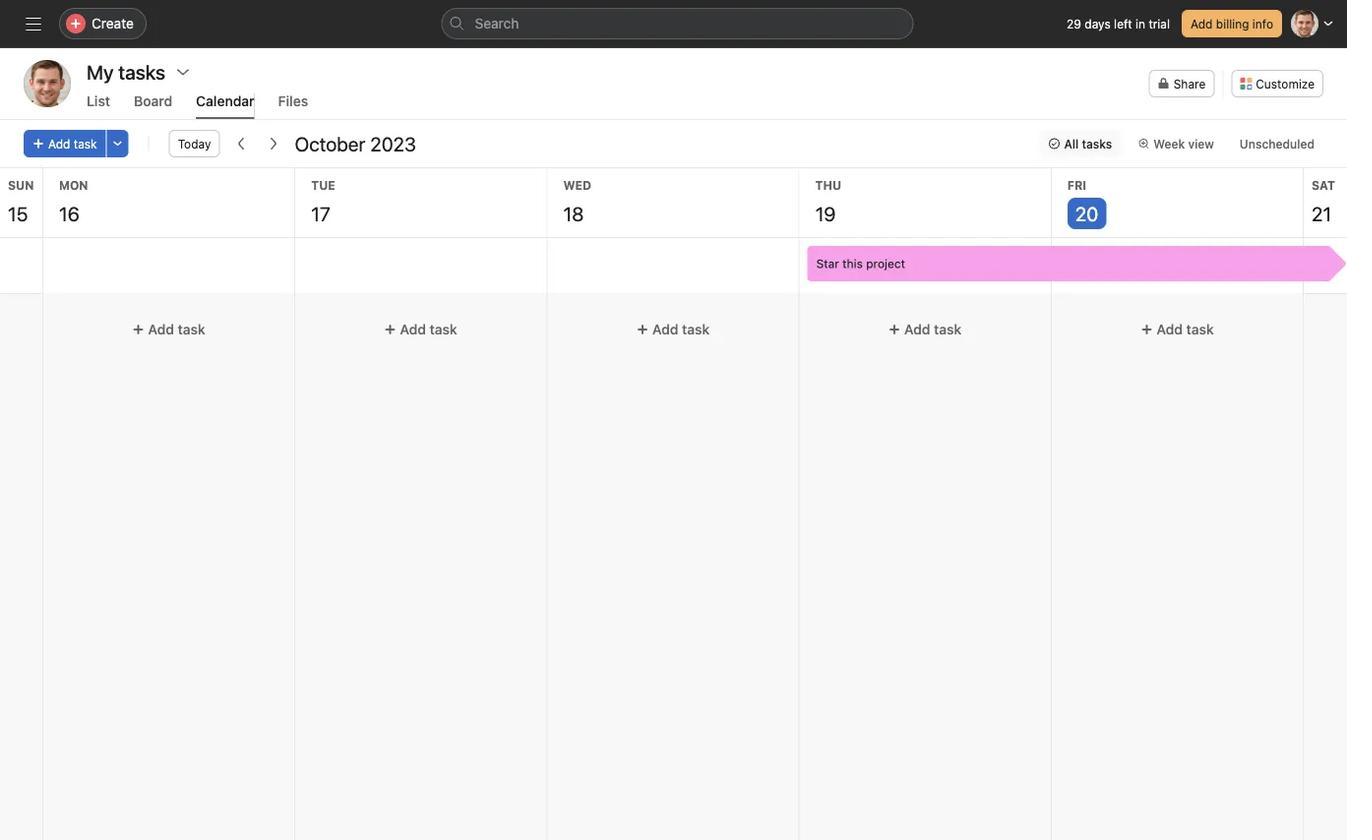Task type: vqa. For each thing, say whether or not it's contained in the screenshot.
Clear due date image
no



Task type: locate. For each thing, give the bounding box(es) containing it.
fri 20
[[1068, 178, 1099, 225]]

29
[[1067, 17, 1082, 31]]

previous week image
[[234, 136, 249, 152]]

sun 15
[[8, 178, 34, 225]]

october
[[295, 132, 366, 155]]

week
[[1154, 137, 1185, 151]]

add inside button
[[1191, 17, 1213, 31]]

tasks
[[1082, 137, 1112, 151]]

add task
[[48, 137, 97, 151], [148, 321, 205, 338], [400, 321, 458, 338], [652, 321, 710, 338], [905, 321, 962, 338], [1157, 321, 1214, 338]]

all
[[1064, 137, 1079, 151]]

2023
[[370, 132, 416, 155]]

list link
[[87, 93, 110, 119]]

board
[[134, 93, 172, 109]]

star this project
[[817, 257, 906, 271]]

create
[[92, 15, 134, 31]]

mon 16
[[59, 178, 88, 225]]

task
[[74, 137, 97, 151], [178, 321, 205, 338], [430, 321, 458, 338], [682, 321, 710, 338], [934, 321, 962, 338], [1186, 321, 1214, 338]]

tt button
[[24, 60, 71, 107]]

board link
[[134, 93, 172, 119]]

thu
[[816, 178, 842, 192]]

16
[[59, 202, 80, 225]]

in
[[1136, 17, 1146, 31]]

add
[[1191, 17, 1213, 31], [48, 137, 70, 151], [148, 321, 174, 338], [400, 321, 426, 338], [652, 321, 679, 338], [905, 321, 931, 338], [1157, 321, 1183, 338]]

billing
[[1216, 17, 1250, 31]]

week view
[[1154, 137, 1214, 151]]

list
[[87, 93, 110, 109]]

week view button
[[1129, 130, 1223, 157]]

star
[[817, 257, 839, 271]]

more actions image
[[112, 138, 124, 150]]

show options image
[[175, 64, 191, 80]]

19
[[816, 202, 836, 225]]

fri
[[1068, 178, 1087, 192]]

today button
[[169, 130, 220, 157]]

15
[[8, 202, 28, 225]]

project
[[866, 257, 906, 271]]

add task button
[[24, 130, 106, 157], [51, 312, 287, 347], [303, 312, 539, 347], [556, 312, 791, 347], [808, 312, 1043, 347], [1060, 312, 1295, 347]]



Task type: describe. For each thing, give the bounding box(es) containing it.
files link
[[278, 93, 308, 119]]

thu 19
[[816, 178, 842, 225]]

wed 18
[[563, 178, 591, 225]]

sun
[[8, 178, 34, 192]]

next week image
[[265, 136, 281, 152]]

october 2023
[[295, 132, 416, 155]]

view
[[1188, 137, 1214, 151]]

calendar link
[[196, 93, 255, 119]]

customize
[[1256, 77, 1315, 91]]

this
[[843, 257, 863, 271]]

my tasks
[[87, 60, 165, 83]]

search
[[475, 15, 519, 31]]

17
[[311, 202, 330, 225]]

sat
[[1312, 178, 1336, 192]]

share button
[[1149, 70, 1215, 97]]

today
[[178, 137, 211, 151]]

days
[[1085, 17, 1111, 31]]

20
[[1076, 202, 1099, 225]]

unscheduled
[[1240, 137, 1315, 151]]

mon
[[59, 178, 88, 192]]

share
[[1174, 77, 1206, 91]]

trial
[[1149, 17, 1170, 31]]

tt
[[38, 74, 57, 93]]

29 days left in trial
[[1067, 17, 1170, 31]]

all tasks
[[1064, 137, 1112, 151]]

expand sidebar image
[[26, 16, 41, 31]]

files
[[278, 93, 308, 109]]

21
[[1312, 202, 1332, 225]]

18
[[563, 202, 584, 225]]

all tasks button
[[1040, 130, 1121, 157]]

create button
[[59, 8, 147, 39]]

add billing info
[[1191, 17, 1274, 31]]

sat 21
[[1312, 178, 1336, 225]]

calendar
[[196, 93, 255, 109]]

wed
[[563, 178, 591, 192]]

add billing info button
[[1182, 10, 1283, 37]]

search list box
[[441, 8, 914, 39]]

search button
[[441, 8, 914, 39]]

tue
[[311, 178, 335, 192]]

tue 17
[[311, 178, 335, 225]]

customize button
[[1232, 70, 1324, 97]]

unscheduled button
[[1231, 130, 1324, 157]]

info
[[1253, 17, 1274, 31]]

left
[[1114, 17, 1133, 31]]



